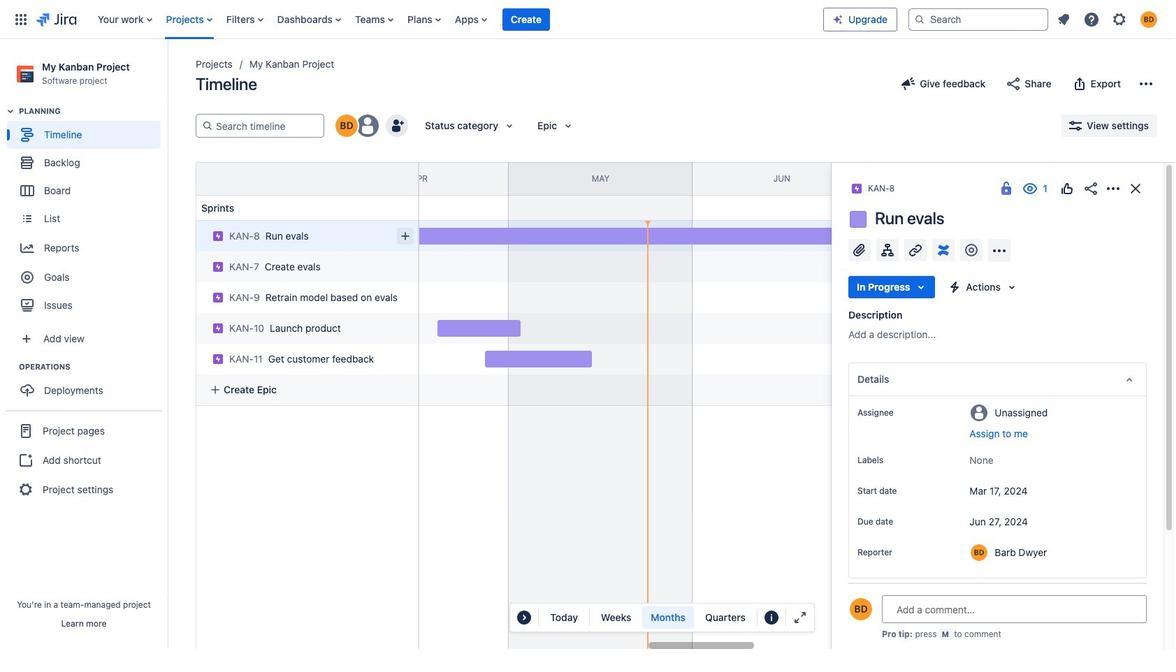 Task type: vqa. For each thing, say whether or not it's contained in the screenshot.
the middle Epic image
yes



Task type: locate. For each thing, give the bounding box(es) containing it.
1 vertical spatial group
[[7, 361, 167, 409]]

appswitcher icon image
[[13, 11, 29, 28]]

row header
[[196, 162, 419, 196]]

2 column header from the left
[[871, 163, 1055, 195]]

list
[[91, 0, 823, 39], [1051, 7, 1166, 32]]

1 horizontal spatial column header
[[871, 163, 1055, 195]]

operations image
[[2, 359, 19, 375]]

link goals image
[[963, 242, 980, 259]]

1 vertical spatial heading
[[19, 361, 167, 373]]

column header
[[146, 163, 330, 195], [871, 163, 1055, 195]]

copy link to issue image
[[892, 182, 903, 194]]

legend image
[[763, 609, 780, 626]]

attach image
[[851, 242, 868, 259]]

1 horizontal spatial list
[[1051, 7, 1166, 32]]

0 vertical spatial group
[[7, 106, 167, 324]]

1 heading from the top
[[19, 106, 167, 117]]

actions image
[[1105, 180, 1122, 197]]

None search field
[[908, 8, 1048, 30]]

search image
[[914, 14, 925, 25]]

timeline view to show as group
[[592, 607, 754, 629]]

0 vertical spatial heading
[[19, 106, 167, 117]]

add people image
[[389, 117, 405, 134]]

help image
[[1083, 11, 1100, 28]]

list item
[[502, 0, 550, 39]]

banner
[[0, 0, 1174, 39]]

group
[[7, 106, 167, 324], [7, 361, 167, 409], [6, 410, 162, 510]]

0 horizontal spatial column header
[[146, 163, 330, 195]]

goal image
[[21, 271, 34, 284]]

cell
[[196, 221, 419, 252], [190, 247, 421, 282], [190, 278, 421, 313], [190, 309, 421, 344], [190, 340, 421, 375]]

0 horizontal spatial list
[[91, 0, 823, 39]]

close image
[[1127, 180, 1144, 197]]

Add a comment… field
[[882, 595, 1147, 623]]

heading
[[19, 106, 167, 117], [19, 361, 167, 373]]

jira image
[[36, 11, 77, 28], [36, 11, 77, 28]]

sidebar navigation image
[[152, 56, 183, 84]]

2 heading from the top
[[19, 361, 167, 373]]

epic image
[[851, 183, 862, 194], [212, 231, 224, 242], [212, 261, 224, 273], [212, 292, 224, 303], [212, 323, 224, 334], [212, 354, 224, 365]]

2 vertical spatial group
[[6, 410, 162, 510]]

timeline grid
[[146, 162, 1174, 649]]



Task type: describe. For each thing, give the bounding box(es) containing it.
1 column header from the left
[[146, 163, 330, 195]]

your profile and settings image
[[1140, 11, 1157, 28]]

notifications image
[[1055, 11, 1072, 28]]

settings image
[[1111, 11, 1128, 28]]

add a child issue image
[[879, 242, 896, 259]]

planning image
[[2, 103, 19, 120]]

vote options: no one has voted for this issue yet. image
[[1059, 180, 1075, 197]]

details element
[[848, 363, 1147, 396]]

sidebar element
[[0, 39, 168, 649]]

row header inside timeline grid
[[196, 162, 419, 196]]

group for planning image
[[7, 106, 167, 324]]

group for operations icon
[[7, 361, 167, 409]]

export icon image
[[1071, 75, 1088, 92]]

heading for group for planning image
[[19, 106, 167, 117]]

heading for operations icon's group
[[19, 361, 167, 373]]

primary element
[[8, 0, 823, 39]]

Search field
[[908, 8, 1048, 30]]

enter full screen image
[[792, 609, 809, 626]]

project overview element
[[848, 584, 1147, 618]]

create child issue image
[[397, 228, 414, 245]]

Search timeline text field
[[213, 115, 318, 137]]



